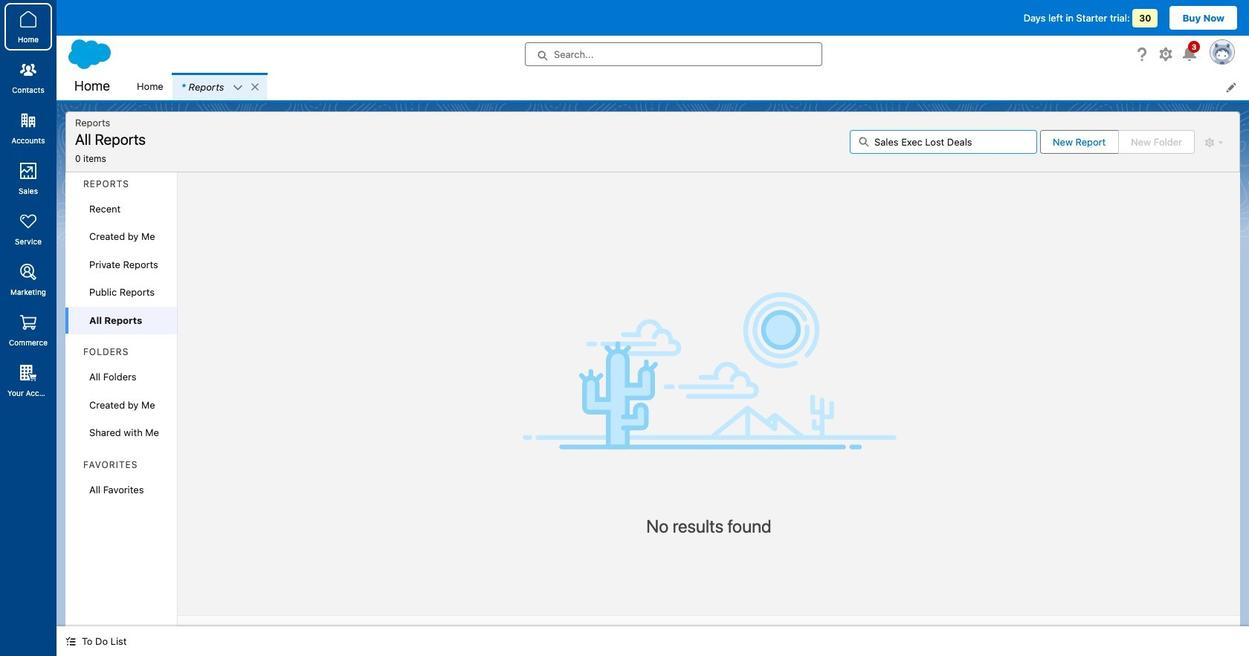 Task type: describe. For each thing, give the bounding box(es) containing it.
text default image
[[233, 82, 243, 93]]

0 vertical spatial text default image
[[250, 82, 260, 92]]

Search all reports... text field
[[850, 130, 1037, 154]]



Task type: locate. For each thing, give the bounding box(es) containing it.
list
[[128, 73, 1249, 100]]

list item
[[172, 73, 267, 100]]

0 horizontal spatial text default image
[[65, 637, 76, 647]]

text default image
[[250, 82, 260, 92], [65, 637, 76, 647]]

1 horizontal spatial text default image
[[250, 82, 260, 92]]

1 vertical spatial text default image
[[65, 637, 76, 647]]



Task type: vqa. For each thing, say whether or not it's contained in the screenshot.
LIST ITEM
yes



